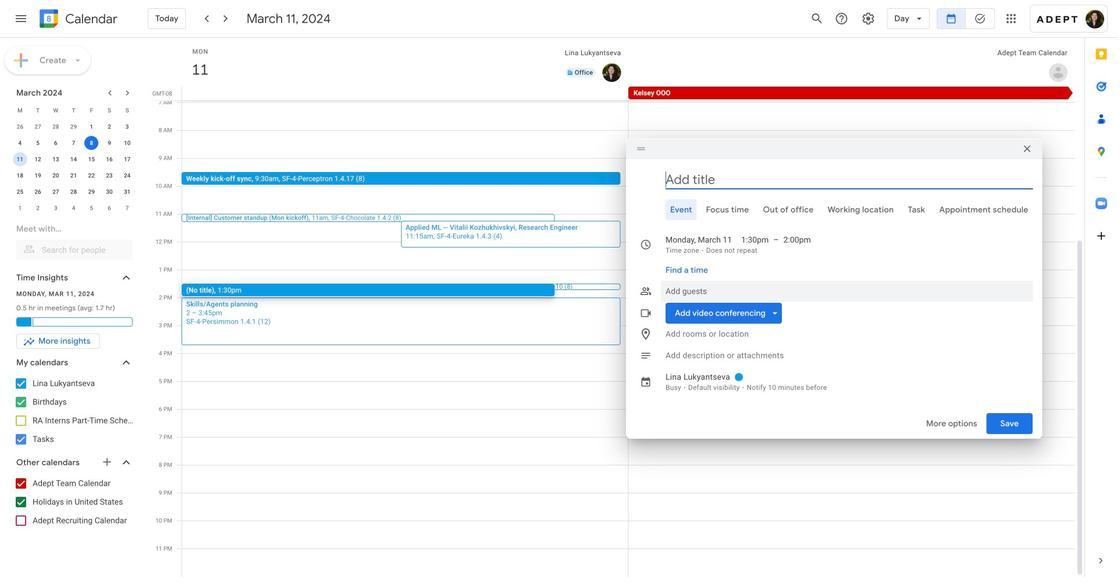 Task type: describe. For each thing, give the bounding box(es) containing it.
my calendars list
[[2, 375, 144, 449]]

1 horizontal spatial tab list
[[1085, 38, 1117, 545]]

april 5 element
[[84, 201, 98, 215]]

24 element
[[120, 169, 134, 183]]

16 element
[[102, 152, 116, 166]]

0 horizontal spatial tab list
[[635, 200, 1033, 221]]

7 element
[[67, 136, 81, 150]]

heading inside calendar element
[[63, 12, 117, 26]]

april 2 element
[[31, 201, 45, 215]]

monday, march 11 element
[[187, 56, 214, 83]]

february 26 element
[[13, 120, 27, 134]]

february 29 element
[[67, 120, 81, 134]]

4 element
[[13, 136, 27, 150]]

6 element
[[49, 136, 63, 150]]

february 27 element
[[31, 120, 45, 134]]

to element
[[774, 235, 779, 246]]

29 element
[[84, 185, 98, 199]]

30 element
[[102, 185, 116, 199]]

1 element
[[84, 120, 98, 134]]

26 element
[[31, 185, 45, 199]]

28 element
[[67, 185, 81, 199]]

april 1 element
[[13, 201, 27, 215]]

11 element
[[13, 152, 27, 166]]

settings menu image
[[861, 12, 875, 26]]

20 element
[[49, 169, 63, 183]]



Task type: vqa. For each thing, say whether or not it's contained in the screenshot.
21 element
yes



Task type: locate. For each thing, give the bounding box(es) containing it.
17 element
[[120, 152, 134, 166]]

february 28 element
[[49, 120, 63, 134]]

15 element
[[84, 152, 98, 166]]

18 element
[[13, 169, 27, 183]]

3 element
[[120, 120, 134, 134]]

tab list
[[1085, 38, 1117, 545], [635, 200, 1033, 221]]

column header
[[182, 38, 629, 87]]

2 element
[[102, 120, 116, 134]]

add other calendars image
[[101, 457, 113, 468]]

Add title text field
[[666, 171, 1033, 189]]

21 element
[[67, 169, 81, 183]]

april 3 element
[[49, 201, 63, 215]]

13 element
[[49, 152, 63, 166]]

14 element
[[67, 152, 81, 166]]

grid
[[149, 38, 1085, 578]]

None search field
[[0, 219, 144, 261]]

calendar element
[[37, 7, 117, 33]]

cell down 1 element
[[83, 135, 100, 151]]

31 element
[[120, 185, 134, 199]]

row group
[[11, 119, 136, 216]]

cell up 18 element
[[11, 151, 29, 168]]

23 element
[[102, 169, 116, 183]]

9 element
[[102, 136, 116, 150]]

heading
[[63, 12, 117, 26]]

april 4 element
[[67, 201, 81, 215]]

10 element
[[120, 136, 134, 150]]

row
[[177, 87, 1085, 101], [11, 102, 136, 119], [11, 119, 136, 135], [11, 135, 136, 151], [11, 151, 136, 168], [11, 168, 136, 184], [11, 184, 136, 200], [11, 200, 136, 216]]

march 2024 grid
[[11, 102, 136, 216]]

0 horizontal spatial cell
[[11, 151, 29, 168]]

cell
[[83, 135, 100, 151], [11, 151, 29, 168]]

april 7 element
[[120, 201, 134, 215]]

25 element
[[13, 185, 27, 199]]

Guests text field
[[666, 281, 1029, 302]]

22 element
[[84, 169, 98, 183]]

12 element
[[31, 152, 45, 166]]

other calendars list
[[2, 475, 144, 531]]

8, today element
[[84, 136, 98, 150]]

1 horizontal spatial cell
[[83, 135, 100, 151]]

april 6 element
[[102, 201, 116, 215]]

Search for people to meet text field
[[23, 240, 126, 261]]

27 element
[[49, 185, 63, 199]]

5 element
[[31, 136, 45, 150]]

19 element
[[31, 169, 45, 183]]

main drawer image
[[14, 12, 28, 26]]



